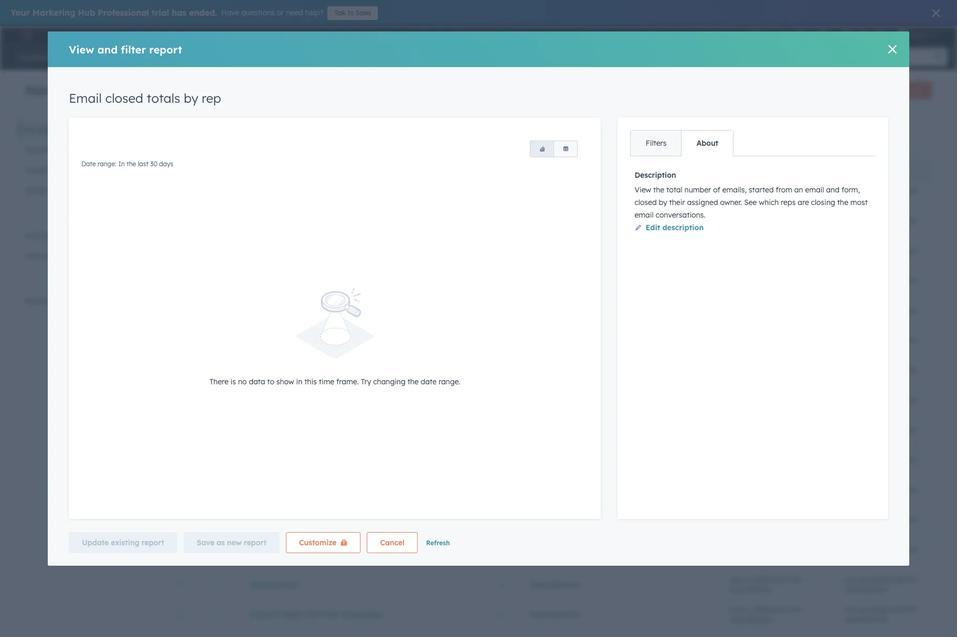 Task type: locate. For each thing, give the bounding box(es) containing it.
email for email closed totals by rep
[[69, 90, 102, 106]]

1 4:36 from the top
[[890, 217, 905, 226]]

group
[[531, 141, 578, 158]]

marketplaces button
[[813, 26, 835, 43]]

favorites
[[25, 145, 57, 155]]

on
[[40, 251, 49, 261]]

3 -- from the top
[[630, 611, 636, 620]]

2 vertical spatial greg robinson
[[530, 611, 581, 620]]

3 chat from the top
[[249, 341, 267, 351]]

0 vertical spatial greg robinson
[[530, 521, 581, 530]]

group inside email closed totals by rep "dialog"
[[531, 141, 578, 158]]

0 horizontal spatial from
[[49, 186, 65, 195]]

1 nov from the top
[[730, 576, 744, 585]]

save as new report
[[197, 539, 267, 548]]

from up reps in the top right of the page
[[776, 185, 793, 195]]

on dashboards button
[[19, 226, 126, 246]]

3 oct 24, 2023 4:36 pm greg robinson from the top
[[845, 276, 917, 295]]

24, inside oct 24, 2023 4:49 pm greg robinson
[[859, 187, 870, 196]]

6 24, from the top
[[859, 336, 870, 346]]

6 4:36 from the top
[[890, 366, 905, 376]]

0 vertical spatial dashboards
[[37, 232, 79, 241]]

the
[[127, 160, 136, 168], [654, 185, 665, 195], [838, 198, 849, 207], [408, 377, 419, 387]]

reports for custom reports
[[54, 166, 79, 175]]

which
[[759, 198, 779, 207]]

24,
[[859, 187, 870, 196], [859, 217, 870, 226], [859, 246, 870, 256], [859, 276, 870, 286], [859, 306, 870, 316], [859, 336, 870, 346], [859, 366, 870, 376], [859, 396, 870, 406], [859, 426, 870, 435], [859, 456, 870, 465], [859, 486, 870, 495], [859, 516, 870, 525], [859, 546, 870, 555], [859, 576, 870, 585], [859, 606, 870, 615]]

0 vertical spatial first
[[352, 311, 366, 321]]

oct 24, 2023 4:49 pm greg robinson
[[845, 187, 918, 205]]

2 vertical spatial average
[[272, 521, 303, 530]]

1 horizontal spatial email
[[806, 185, 825, 195]]

1 -- from the top
[[630, 222, 636, 231]]

chat for chat conversation average time to close by rep
[[249, 281, 267, 291]]

reports for my reports
[[38, 125, 63, 135]]

filters link
[[631, 131, 682, 156]]

8 24, from the top
[[859, 396, 870, 406]]

1 vertical spatial first
[[305, 521, 320, 530]]

1 24, from the top
[[859, 187, 870, 196]]

from inside view the total number of emails, started from an email and form, closed by their assigned owner. see which reps are closing the most email conversations.
[[776, 185, 793, 195]]

average down chat conversation average time to close by rep
[[319, 311, 349, 321]]

data
[[249, 377, 265, 387]]

hub
[[78, 7, 95, 18]]

1 greg robinson from the top
[[530, 521, 581, 530]]

email up 'save as new report' button
[[249, 521, 270, 530]]

chat conversation average time to close by rep button
[[249, 281, 442, 291]]

to inside "dialog"
[[267, 377, 275, 387]]

1 1, from the top
[[746, 576, 751, 585]]

1 vertical spatial and
[[827, 185, 840, 195]]

reports right deleted
[[81, 297, 106, 307]]

marketplaces image
[[819, 31, 828, 40]]

0 vertical spatial average
[[319, 281, 349, 291]]

1 vertical spatial response
[[322, 521, 355, 530]]

response up customize button
[[322, 521, 355, 530]]

10 oct from the top
[[845, 456, 857, 465]]

view inside view the total number of emails, started from an email and form, closed by their assigned owner. see which reps are closing the most email conversations.
[[635, 185, 652, 195]]

1 vertical spatial am
[[790, 606, 801, 615]]

1 button
[[501, 521, 505, 530], [501, 581, 505, 590], [501, 611, 505, 620]]

email inside "dialog"
[[69, 90, 102, 106]]

response down close on the top left of the page
[[369, 311, 402, 321]]

4 4:36 from the top
[[890, 306, 905, 316]]

conversation for chat conversation totals by rep
[[269, 341, 317, 351]]

dashboards up not on dashboards
[[37, 232, 79, 241]]

MM/DD/YYYY text field
[[502, 124, 577, 138]]

days
[[159, 160, 173, 168]]

calling icon image
[[797, 30, 806, 40]]

1 vertical spatial 1
[[501, 581, 505, 590]]

7 oct 24, 2023 4:35 pm greg robinson from the top
[[845, 606, 917, 624]]

1 oct from the top
[[845, 187, 857, 196]]

0 horizontal spatial to
[[267, 377, 275, 387]]

-- for oct 24, 2023 4:36 pm
[[630, 222, 636, 231]]

first up chat conversation totals by rep "button"
[[352, 311, 366, 321]]

email up top
[[249, 551, 270, 560]]

2 horizontal spatial to
[[370, 281, 378, 291]]

my reports button
[[19, 120, 126, 140]]

email closed totals by rep dialog
[[48, 32, 910, 566]]

email up my reports button
[[69, 90, 102, 106]]

totals inside email closed totals by rep "dialog"
[[147, 90, 180, 106]]

and up closing
[[827, 185, 840, 195]]

average up customize
[[272, 521, 303, 530]]

11 oct from the top
[[845, 486, 857, 495]]

and left filter
[[97, 43, 118, 56]]

5 oct 24, 2023 4:36 pm greg robinson from the top
[[845, 336, 917, 355]]

upgrade
[[762, 31, 791, 40]]

2 11:47 from the top
[[771, 606, 788, 615]]

average up chat conversation average first response time by rep
[[319, 281, 349, 291]]

14 24, from the top
[[859, 576, 870, 585]]

6 oct from the top
[[845, 336, 857, 346]]

totals
[[147, 90, 180, 106], [319, 341, 340, 351], [319, 371, 340, 381], [322, 551, 343, 560], [280, 611, 301, 620]]

closed down "view and filter report"
[[105, 90, 143, 106]]

1 vertical spatial greg robinson
[[530, 581, 581, 590]]

3 greg robinson from the top
[[530, 611, 581, 620]]

email conversation totals by rep
[[249, 551, 369, 560]]

conversation for chat conversation totals by url
[[269, 371, 317, 381]]

4 oct from the top
[[845, 276, 857, 286]]

date
[[421, 377, 437, 387]]

the right in
[[127, 160, 136, 168]]

your
[[11, 7, 30, 18]]

reports inside button
[[81, 297, 106, 307]]

4 oct 24, 2023 4:36 pm greg robinson from the top
[[845, 306, 917, 325]]

view down hub
[[69, 43, 94, 56]]

tab list
[[631, 130, 734, 156]]

dashboards down on dashboards button
[[51, 251, 93, 261]]

from
[[776, 185, 793, 195], [49, 186, 65, 195]]

0 vertical spatial and
[[97, 43, 118, 56]]

totals for email conversation totals by rep
[[322, 551, 343, 560]]

14 oct from the top
[[845, 576, 857, 585]]

report inside "banner"
[[905, 86, 923, 94]]

2 1, from the top
[[746, 606, 751, 615]]

0 vertical spatial reports
[[38, 125, 63, 135]]

reports right my
[[38, 125, 63, 135]]

pm inside oct 24, 2023 4:49 pm greg robinson
[[907, 187, 918, 196]]

1 vertical spatial 11:47
[[771, 606, 788, 615]]

1 horizontal spatial and
[[827, 185, 840, 195]]

0 vertical spatial email
[[69, 90, 102, 106]]

5 oct 24, 2023 4:35 pm greg robinson from the top
[[845, 546, 917, 564]]

1 for comparison
[[501, 611, 505, 620]]

reports
[[38, 125, 63, 135], [54, 166, 79, 175], [81, 297, 106, 307]]

oct 24, 2023 4:36 pm greg robinson for chat conversation totals by rep
[[845, 336, 917, 355]]

3 4:35 from the top
[[890, 456, 904, 465]]

my reports
[[25, 125, 63, 135]]

2 nov 1, 2023 11:47 am greg robinson from the top
[[730, 606, 801, 624]]

7 4:35 from the top
[[890, 576, 904, 585]]

view
[[69, 43, 94, 56], [635, 185, 652, 195]]

1 vertical spatial closed
[[635, 198, 657, 207]]

email up the edit
[[635, 211, 654, 220]]

1 nov 1, 2023 11:47 am greg robinson from the top
[[730, 576, 801, 594]]

as
[[217, 539, 225, 548]]

0 vertical spatial 11:47
[[771, 576, 788, 585]]

0 vertical spatial nov 1, 2023 11:47 am greg robinson
[[730, 576, 801, 594]]

2 chat from the top
[[249, 311, 267, 321]]

reports inside button
[[38, 125, 63, 135]]

1 1 from the top
[[501, 521, 505, 530]]

1 1 button from the top
[[501, 521, 505, 530]]

this
[[305, 377, 317, 387]]

1 4:35 from the top
[[890, 396, 904, 406]]

1 vertical spatial reports
[[54, 166, 79, 175]]

1 vertical spatial nov
[[730, 606, 744, 615]]

robinson
[[861, 197, 889, 205], [861, 227, 889, 235], [861, 257, 889, 265], [861, 287, 889, 295], [861, 317, 889, 325], [861, 347, 889, 355], [861, 377, 889, 385], [861, 407, 889, 414], [861, 437, 889, 444], [861, 466, 889, 474], [861, 496, 889, 504], [549, 521, 581, 530], [861, 556, 889, 564], [549, 581, 581, 590], [746, 586, 773, 594], [861, 586, 889, 594], [549, 611, 581, 620], [746, 616, 773, 624], [861, 616, 889, 624]]

1 vertical spatial view
[[635, 185, 652, 195]]

report
[[149, 43, 182, 56], [905, 86, 923, 94], [142, 539, 164, 548], [244, 539, 267, 548]]

closed
[[105, 90, 143, 106], [635, 198, 657, 207]]

4:36
[[890, 217, 905, 226], [890, 246, 905, 256], [890, 276, 905, 286], [890, 306, 905, 316], [890, 336, 905, 346], [890, 366, 905, 376]]

1 11:47 from the top
[[771, 576, 788, 585]]

2 vertical spatial --
[[630, 611, 636, 620]]

email
[[806, 185, 825, 195], [635, 211, 654, 220]]

view the total number of emails, started from an email and form, closed by their assigned owner. see which reps are closing the most email conversations.
[[635, 185, 868, 220]]

tab list inside email closed totals by rep "dialog"
[[631, 130, 734, 156]]

0 vertical spatial 1 button
[[501, 521, 505, 530]]

oct inside oct 24, 2023 4:49 pm greg robinson
[[845, 187, 857, 196]]

11:47 for top personas
[[771, 576, 788, 585]]

url
[[353, 371, 369, 381]]

6 oct 24, 2023 4:35 pm greg robinson from the top
[[845, 576, 917, 594]]

2 4:35 from the top
[[890, 426, 904, 435]]

0 vertical spatial 1,
[[746, 576, 751, 585]]

nov for top personas
[[730, 576, 744, 585]]

13 oct from the top
[[845, 546, 857, 555]]

2 vertical spatial email
[[249, 551, 270, 560]]

greg robinson for comparison
[[530, 611, 581, 620]]

reports up saved from library button
[[54, 166, 79, 175]]

time
[[352, 281, 368, 291], [404, 311, 420, 321], [319, 377, 334, 387], [357, 521, 374, 530], [322, 611, 338, 620]]

1 horizontal spatial first
[[352, 311, 366, 321]]

from down 'custom reports'
[[49, 186, 65, 195]]

1 vertical spatial 1,
[[746, 606, 751, 615]]

2 vertical spatial 1 button
[[501, 611, 505, 620]]

report right create
[[905, 86, 923, 94]]

0 vertical spatial to
[[348, 9, 354, 17]]

4:36 for chat conversation average first response time by rep
[[890, 306, 905, 316]]

2 vertical spatial to
[[267, 377, 275, 387]]

rep inside "dialog"
[[202, 90, 221, 106]]

email average first response time by rep button
[[249, 521, 442, 530]]

1 chat from the top
[[249, 281, 267, 291]]

tab list containing filters
[[631, 130, 734, 156]]

update existing report button
[[69, 533, 177, 554]]

comparison
[[340, 611, 384, 620]]

dashboards
[[37, 232, 79, 241], [51, 251, 93, 261]]

2 nov from the top
[[730, 606, 744, 615]]

my
[[25, 125, 36, 135]]

6 oct 24, 2023 4:36 pm greg robinson from the top
[[845, 366, 917, 385]]

1 vertical spatial 1 button
[[501, 581, 505, 590]]

2 1 button from the top
[[501, 581, 505, 590]]

0 vertical spatial view
[[69, 43, 94, 56]]

3 1 button from the top
[[501, 611, 505, 620]]

3 4:36 from the top
[[890, 276, 905, 286]]

most
[[851, 198, 868, 207]]

to
[[348, 9, 354, 17], [370, 281, 378, 291], [267, 377, 275, 387]]

greg robinson for time
[[530, 521, 581, 530]]

1 vertical spatial email
[[249, 521, 270, 530]]

assigned button
[[617, 158, 717, 181]]

0 horizontal spatial first
[[305, 521, 320, 530]]

1 vertical spatial nov 1, 2023 11:47 am greg robinson
[[730, 606, 801, 624]]

top personas
[[249, 581, 299, 590]]

2 vertical spatial 1
[[501, 611, 505, 620]]

1 vertical spatial email
[[635, 211, 654, 220]]

form,
[[842, 185, 860, 195]]

top
[[249, 581, 263, 590]]

owner.
[[721, 198, 743, 207]]

5 24, from the top
[[859, 306, 870, 316]]

0 vertical spatial 1
[[501, 521, 505, 530]]

time inside email closed totals by rep "dialog"
[[319, 377, 334, 387]]

0 vertical spatial nov
[[730, 576, 744, 585]]

4 oct 24, 2023 4:35 pm greg robinson from the top
[[845, 486, 917, 504]]

closed up the edit
[[635, 198, 657, 207]]

nov 1, 2023 11:47 am greg robinson
[[730, 576, 801, 594], [730, 606, 801, 624]]

conversation for email conversation totals by rep
[[272, 551, 320, 560]]

conversation for chat conversation average time to close by rep
[[269, 281, 317, 291]]

totals for email closed totals by rep
[[147, 90, 180, 106]]

totals for chat conversation totals by rep
[[319, 341, 340, 351]]

cancel
[[380, 539, 405, 548]]

0 vertical spatial am
[[790, 576, 801, 585]]

help image
[[841, 31, 850, 40]]

to left close on the top left of the page
[[370, 281, 378, 291]]

last
[[138, 160, 149, 168]]

trial
[[152, 7, 169, 18]]

4 chat from the top
[[249, 371, 267, 381]]

5 4:36 from the top
[[890, 336, 905, 346]]

settings link
[[857, 29, 870, 40]]

first up customize
[[305, 521, 320, 530]]

close image
[[932, 9, 941, 17]]

press to sort. element
[[667, 166, 671, 175]]

totals for chat conversation totals by url
[[319, 371, 340, 381]]

2 oct from the top
[[845, 217, 857, 226]]

view down description
[[635, 185, 652, 195]]

oct 24, 2023 4:35 pm
[[845, 516, 917, 525]]

need
[[286, 8, 303, 17]]

report right existing
[[142, 539, 164, 548]]

1 horizontal spatial to
[[348, 9, 354, 17]]

0 vertical spatial email
[[806, 185, 825, 195]]

1 oct 24, 2023 4:35 pm greg robinson from the top
[[845, 396, 917, 414]]

email for email conversation totals by rep
[[249, 551, 270, 560]]

1 am from the top
[[790, 576, 801, 585]]

to right talk
[[348, 9, 354, 17]]

oct 24, 2023 4:36 pm greg robinson for chat conversation average first response time by rep
[[845, 306, 917, 325]]

1 vertical spatial to
[[370, 281, 378, 291]]

0 vertical spatial --
[[630, 222, 636, 231]]

12 24, from the top
[[859, 516, 870, 525]]

menu containing music
[[750, 26, 945, 43]]

not on dashboards button
[[19, 246, 126, 266]]

email up closing
[[806, 185, 825, 195]]

press to sort. image
[[667, 166, 671, 174]]

0 vertical spatial closed
[[105, 90, 143, 106]]

deleted
[[53, 297, 79, 307]]

--
[[630, 222, 636, 231], [630, 521, 636, 530], [630, 611, 636, 620]]

personas
[[265, 581, 299, 590]]

0 horizontal spatial response
[[322, 521, 355, 530]]

to for this
[[267, 377, 275, 387]]

1 vertical spatial --
[[630, 521, 636, 530]]

None button
[[531, 141, 555, 158], [554, 141, 578, 158], [531, 141, 555, 158], [554, 141, 578, 158]]

help?
[[305, 8, 324, 17]]

0 horizontal spatial view
[[69, 43, 94, 56]]

1 vertical spatial dashboards
[[51, 251, 93, 261]]

report right new
[[244, 539, 267, 548]]

4:49
[[890, 187, 905, 196]]

the down form,
[[838, 198, 849, 207]]

view for view the total number of emails, started from an email and form, closed by their assigned owner. see which reps are closing the most email conversations.
[[635, 185, 652, 195]]

1 horizontal spatial from
[[776, 185, 793, 195]]

3 oct 24, 2023 4:35 pm greg robinson from the top
[[845, 456, 917, 474]]

1 horizontal spatial closed
[[635, 198, 657, 207]]

menu
[[750, 26, 945, 43]]

nov for contact totals with time comparison
[[730, 606, 744, 615]]

11:47
[[771, 576, 788, 585], [771, 606, 788, 615]]

15 24, from the top
[[859, 606, 870, 615]]

report inside button
[[244, 539, 267, 548]]

3 1 from the top
[[501, 611, 505, 620]]

1 horizontal spatial view
[[635, 185, 652, 195]]

to right "data"
[[267, 377, 275, 387]]

restore deleted reports button
[[19, 292, 126, 312]]

view and filter report
[[69, 43, 182, 56]]

2 vertical spatial reports
[[81, 297, 106, 307]]

1 button for time
[[501, 521, 505, 530]]

of
[[714, 185, 721, 195]]

1 vertical spatial average
[[319, 311, 349, 321]]

2 am from the top
[[790, 606, 801, 615]]

greg inside oct 24, 2023 4:49 pm greg robinson
[[845, 197, 859, 205]]

closing
[[811, 198, 836, 207]]

8 4:35 from the top
[[890, 606, 904, 615]]

nov 1, 2023 11:47 am greg robinson for top personas
[[730, 576, 801, 594]]

1 horizontal spatial response
[[369, 311, 402, 321]]

2 oct 24, 2023 4:36 pm greg robinson from the top
[[845, 246, 917, 265]]

or
[[277, 8, 284, 17]]

refresh
[[426, 540, 450, 548]]



Task type: describe. For each thing, give the bounding box(es) containing it.
and inside view the total number of emails, started from an email and form, closed by their assigned owner. see which reps are closing the most email conversations.
[[827, 185, 840, 195]]

7 oct from the top
[[845, 366, 857, 376]]

chat conversation average first response time by rep
[[249, 311, 446, 321]]

1 button for comparison
[[501, 611, 505, 620]]

4 24, from the top
[[859, 276, 870, 286]]

-- for oct 24, 2023 4:35 pm
[[630, 611, 636, 620]]

5 oct from the top
[[845, 306, 857, 316]]

upgrade image
[[751, 31, 760, 40]]

professional
[[98, 7, 149, 18]]

save
[[197, 539, 215, 548]]

2 4:36 from the top
[[890, 246, 905, 256]]

from inside button
[[49, 186, 65, 195]]

about link
[[682, 131, 733, 156]]

conversation for chat conversation average first response time by rep
[[269, 311, 317, 321]]

email average first response time by rep
[[249, 521, 399, 530]]

email for email average first response time by rep
[[249, 521, 270, 530]]

assigned
[[630, 167, 664, 175]]

notifications image
[[876, 31, 886, 40]]

to inside button
[[348, 9, 354, 17]]

11:47 for contact totals with time comparison
[[771, 606, 788, 615]]

last updated
[[845, 167, 893, 175]]

library
[[67, 186, 89, 195]]

saved
[[25, 186, 47, 195]]

in
[[118, 160, 125, 168]]

talk
[[335, 9, 346, 17]]

11 24, from the top
[[859, 486, 870, 495]]

average for first
[[319, 311, 349, 321]]

report right filter
[[149, 43, 182, 56]]

date range: in the last 30 days
[[81, 160, 173, 168]]

0
[[115, 165, 120, 175]]

8 oct from the top
[[845, 396, 857, 406]]

date
[[81, 160, 96, 168]]

there
[[210, 377, 229, 387]]

ended.
[[189, 7, 217, 18]]

frame.
[[337, 377, 359, 387]]

contact totals with time comparison button
[[249, 611, 442, 620]]

email closed totals by rep
[[69, 90, 221, 106]]

10 24, from the top
[[859, 456, 870, 465]]

saved from library button
[[19, 181, 126, 201]]

show
[[277, 377, 294, 387]]

7 24, from the top
[[859, 366, 870, 376]]

refresh button
[[426, 539, 450, 549]]

range.
[[439, 377, 461, 387]]

settings image
[[859, 31, 868, 40]]

Search HubSpot search field
[[810, 48, 939, 66]]

chat for chat conversation totals by rep
[[249, 341, 267, 351]]

1 oct 24, 2023 4:36 pm greg robinson from the top
[[845, 217, 917, 235]]

reports
[[25, 83, 66, 96]]

on dashboards
[[25, 232, 79, 241]]

save as new report button
[[184, 533, 280, 554]]

chat for chat conversation totals by url
[[249, 371, 267, 381]]

search button
[[930, 48, 948, 66]]

oct 24, 2023 4:36 pm greg robinson for chat conversation average time to close by rep
[[845, 276, 917, 295]]

notifications button
[[872, 26, 890, 43]]

your marketing hub professional trial has ended. have questions or need help?
[[11, 7, 324, 18]]

6 4:35 from the top
[[890, 546, 904, 555]]

2023 inside oct 24, 2023 4:49 pm greg robinson
[[872, 187, 888, 196]]

15 oct from the top
[[845, 606, 857, 615]]

2 1 from the top
[[501, 581, 505, 590]]

nov 1, 2023 11:47 am greg robinson for contact totals with time comparison
[[730, 606, 801, 624]]

0 horizontal spatial email
[[635, 211, 654, 220]]

view for view and filter report
[[69, 43, 94, 56]]

2 oct 24, 2023 4:35 pm greg robinson from the top
[[845, 426, 917, 444]]

top personas button
[[249, 581, 442, 590]]

1, for contact totals with time comparison
[[746, 606, 751, 615]]

robinson inside oct 24, 2023 4:49 pm greg robinson
[[861, 197, 889, 205]]

chat conversation totals by rep
[[249, 341, 366, 351]]

2 greg robinson from the top
[[530, 581, 581, 590]]

greg robinson image
[[898, 30, 908, 39]]

contact
[[249, 611, 278, 620]]

1 for time
[[501, 521, 505, 530]]

total
[[667, 185, 683, 195]]

calling icon button
[[793, 28, 811, 41]]

4:36 for chat conversation totals by url
[[890, 366, 905, 376]]

are
[[798, 198, 809, 207]]

chat for chat conversation average first response time by rep
[[249, 311, 267, 321]]

closed inside view the total number of emails, started from an email and form, closed by their assigned owner. see which reps are closing the most email conversations.
[[635, 198, 657, 207]]

everyone
[[630, 192, 662, 201]]

custom
[[25, 166, 52, 175]]

4:36 for chat conversation totals by rep
[[890, 336, 905, 346]]

reports banner
[[25, 79, 932, 99]]

9 oct from the top
[[845, 426, 857, 435]]

to for rep
[[370, 281, 378, 291]]

chat conversation totals by rep button
[[249, 341, 442, 351]]

chat conversation totals by url button
[[249, 371, 442, 381]]

range:
[[98, 160, 116, 168]]

30
[[150, 160, 158, 168]]

edit description
[[646, 223, 704, 233]]

0 vertical spatial response
[[369, 311, 402, 321]]

filter
[[121, 43, 146, 56]]

customize button
[[286, 533, 361, 554]]

oct 24, 2023 4:36 pm greg robinson for chat conversation totals by url
[[845, 366, 917, 385]]

13 24, from the top
[[859, 546, 870, 555]]

update
[[82, 539, 109, 548]]

sales
[[356, 9, 371, 17]]

hubspot link
[[13, 28, 39, 41]]

customize
[[299, 539, 337, 548]]

there is no data to show in this time frame. try changing the date range.
[[210, 377, 461, 387]]

the left date on the left bottom of the page
[[408, 377, 419, 387]]

talk to sales
[[335, 9, 371, 17]]

4 4:35 from the top
[[890, 486, 904, 495]]

questions
[[241, 8, 275, 17]]

close image
[[889, 45, 897, 54]]

9 24, from the top
[[859, 426, 870, 435]]

last
[[845, 167, 861, 175]]

number
[[685, 185, 712, 195]]

am for top personas
[[790, 576, 801, 585]]

talk to sales button
[[328, 6, 378, 20]]

no
[[238, 377, 247, 387]]

has
[[172, 7, 187, 18]]

hubspot image
[[19, 28, 32, 41]]

0 horizontal spatial closed
[[105, 90, 143, 106]]

restore deleted reports
[[25, 297, 106, 307]]

emails,
[[723, 185, 747, 195]]

restore
[[25, 297, 51, 307]]

contact totals with time comparison
[[249, 611, 384, 620]]

edit description button
[[635, 222, 704, 235]]

create report link
[[875, 82, 932, 99]]

3 24, from the top
[[859, 246, 870, 256]]

am for contact totals with time comparison
[[790, 606, 801, 615]]

chat conversation average first response time by rep button
[[249, 311, 446, 321]]

2 24, from the top
[[859, 217, 870, 226]]

1, for top personas
[[746, 576, 751, 585]]

try
[[361, 377, 371, 387]]

last updated button
[[832, 158, 932, 181]]

search image
[[936, 54, 943, 61]]

by inside view the total number of emails, started from an email and form, closed by their assigned owner. see which reps are closing the most email conversations.
[[659, 198, 668, 207]]

edit
[[646, 223, 661, 233]]

the down description
[[654, 185, 665, 195]]

have
[[221, 8, 239, 17]]

0 horizontal spatial and
[[97, 43, 118, 56]]

chat conversation average time to close by rep
[[249, 281, 424, 291]]

see
[[745, 198, 757, 207]]

12 oct from the top
[[845, 516, 857, 525]]

filters
[[646, 139, 667, 148]]

report inside button
[[142, 539, 164, 548]]

saved from library
[[25, 186, 89, 195]]

not
[[25, 251, 38, 261]]

started
[[749, 185, 774, 195]]

email conversation totals by rep button
[[249, 551, 442, 560]]

new
[[227, 539, 242, 548]]

Search reports search field
[[162, 120, 289, 141]]

2 -- from the top
[[630, 521, 636, 530]]

reps
[[781, 198, 796, 207]]

4:36 for chat conversation average time to close by rep
[[890, 276, 905, 286]]

5 4:35 from the top
[[890, 516, 904, 525]]

average for time
[[319, 281, 349, 291]]

custom reports
[[25, 166, 79, 175]]

description
[[635, 171, 676, 180]]

on
[[25, 232, 35, 241]]

MM/DD/YYYY text field
[[595, 124, 670, 138]]

3 oct from the top
[[845, 246, 857, 256]]



Task type: vqa. For each thing, say whether or not it's contained in the screenshot.
Oct 24, 2023 4:36 PM's --
yes



